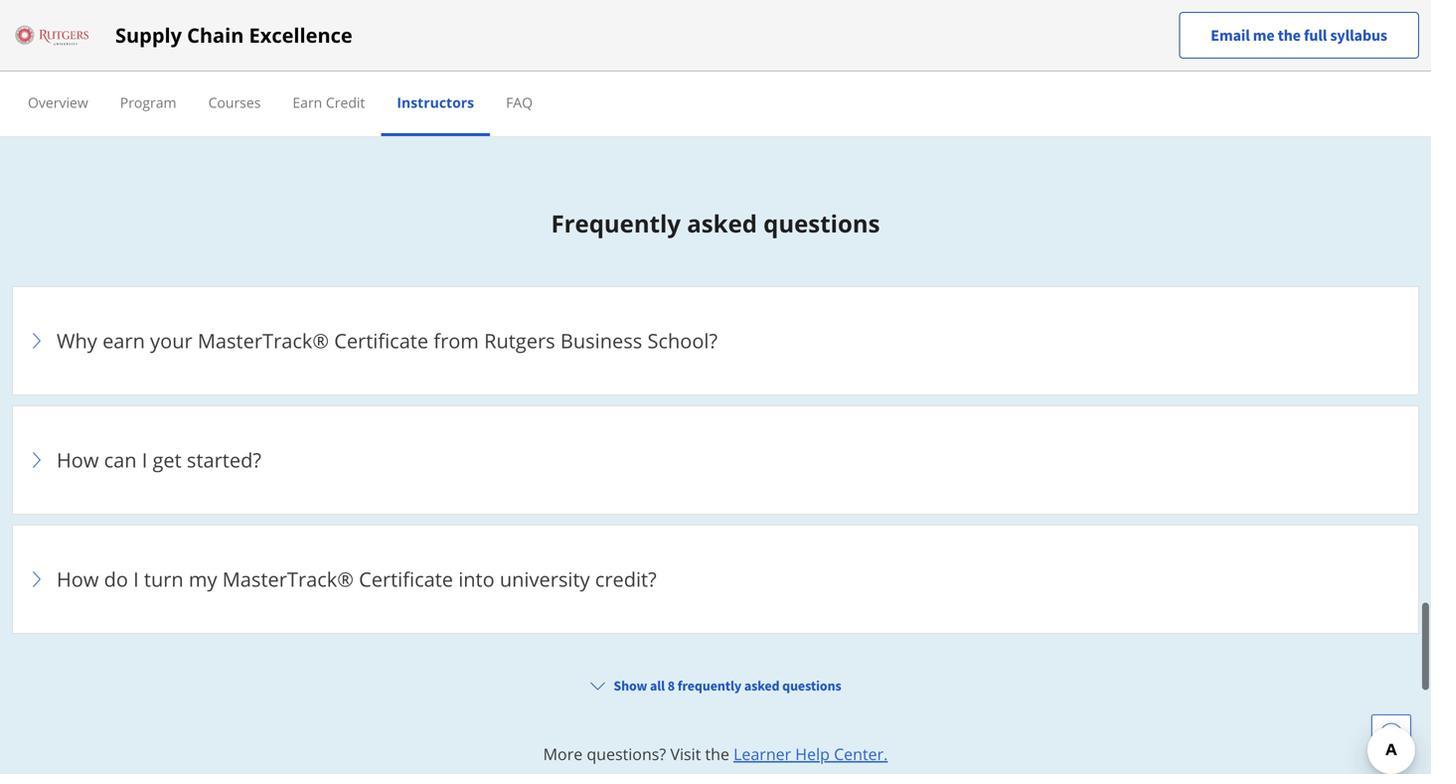 Task type: describe. For each thing, give the bounding box(es) containing it.
how for how can i get started?
[[57, 446, 99, 473]]

instructors
[[397, 93, 474, 112]]

why earn your mastertrack® certificate from rutgers business school? button
[[25, 299, 1406, 382]]

my
[[189, 565, 217, 593]]

chevron right image
[[25, 329, 49, 353]]

how do i turn my mastertrack® certificate into university credit?
[[57, 565, 657, 593]]

supply chain excellence
[[115, 21, 353, 49]]

overview
[[28, 93, 88, 112]]

get
[[153, 446, 182, 473]]

certificate menu element
[[12, 72, 1419, 136]]

learner help center. link
[[734, 743, 888, 765]]

show
[[614, 677, 647, 694]]

help center image
[[1379, 723, 1403, 746]]

email me the full syllabus
[[1211, 25, 1387, 45]]

business
[[560, 327, 642, 354]]

more questions? visit the learner help center.
[[543, 743, 888, 765]]

0 horizontal spatial the
[[705, 743, 729, 765]]

help
[[795, 743, 830, 765]]

frequently
[[551, 207, 681, 239]]

rutgers university image
[[12, 19, 91, 51]]

questions inside dropdown button
[[782, 677, 841, 694]]

university
[[500, 565, 590, 593]]

into
[[458, 565, 495, 593]]

2 list item from the top
[[12, 763, 1419, 774]]

1 vertical spatial certificate
[[359, 565, 453, 593]]

faq link
[[506, 93, 533, 112]]

full
[[1304, 25, 1327, 45]]

school?
[[647, 327, 718, 354]]

frequently asked questions
[[551, 207, 880, 239]]

i for turn
[[133, 565, 139, 593]]

how can i get started?
[[57, 446, 261, 473]]

the inside button
[[1278, 25, 1301, 45]]

rutgers
[[484, 327, 555, 354]]

program
[[120, 93, 176, 112]]

0 vertical spatial mastertrack®
[[198, 327, 329, 354]]

credit?
[[595, 565, 657, 593]]

why earn your mastertrack® certificate from rutgers business school? list item
[[12, 286, 1419, 395]]

instructors link
[[397, 93, 474, 112]]

earn credit link
[[293, 93, 365, 112]]

email
[[1211, 25, 1250, 45]]

chain
[[187, 21, 244, 49]]



Task type: vqa. For each thing, say whether or not it's contained in the screenshot.
'YOUR' in Find your New Career link
no



Task type: locate. For each thing, give the bounding box(es) containing it.
questions
[[763, 207, 880, 239], [782, 677, 841, 694]]

center.
[[834, 743, 888, 765]]

overview link
[[28, 93, 88, 112]]

i right do
[[133, 565, 139, 593]]

started?
[[187, 446, 261, 473]]

mastertrack® right your
[[198, 327, 329, 354]]

asked
[[687, 207, 757, 239], [744, 677, 780, 694]]

0 vertical spatial i
[[142, 446, 147, 473]]

how for how do i turn my mastertrack® certificate into university credit?
[[57, 565, 99, 593]]

how
[[57, 446, 99, 473], [57, 565, 99, 593]]

chevron right image inside how do i turn my mastertrack® certificate into university credit? dropdown button
[[25, 567, 49, 591]]

chevron right image
[[25, 448, 49, 472], [25, 567, 49, 591]]

me
[[1253, 25, 1275, 45]]

i left get
[[142, 446, 147, 473]]

how inside list item
[[57, 446, 99, 473]]

show all 8 frequently asked questions
[[614, 677, 841, 694]]

0 vertical spatial chevron right image
[[25, 448, 49, 472]]

chevron right image for how can i get started?
[[25, 448, 49, 472]]

email me the full syllabus button
[[1179, 12, 1419, 59]]

supply
[[115, 21, 182, 49]]

from
[[434, 327, 479, 354]]

0 vertical spatial how
[[57, 446, 99, 473]]

show all 8 frequently asked questions button
[[582, 668, 849, 703]]

courses
[[208, 93, 261, 112]]

i inside list item
[[142, 446, 147, 473]]

credit
[[326, 93, 365, 112]]

the right visit
[[705, 743, 729, 765]]

your
[[150, 327, 192, 354]]

mastertrack®
[[198, 327, 329, 354], [222, 565, 354, 593]]

why
[[57, 327, 97, 354]]

0 vertical spatial asked
[[687, 207, 757, 239]]

questions?
[[587, 743, 666, 765]]

why earn your mastertrack® certificate from rutgers business school?
[[57, 327, 718, 354]]

how inside list item
[[57, 565, 99, 593]]

earn credit
[[293, 93, 365, 112]]

how do i turn my mastertrack® certificate into university credit? list item
[[12, 525, 1419, 634]]

1 horizontal spatial i
[[142, 446, 147, 473]]

how left the can at the bottom of page
[[57, 446, 99, 473]]

syllabus
[[1330, 25, 1387, 45]]

0 horizontal spatial i
[[133, 565, 139, 593]]

0 vertical spatial the
[[1278, 25, 1301, 45]]

how can i get started? button
[[25, 418, 1406, 502]]

i for get
[[142, 446, 147, 473]]

how left do
[[57, 565, 99, 593]]

chevron right image left the can at the bottom of page
[[25, 448, 49, 472]]

certificate left from
[[334, 327, 428, 354]]

1 vertical spatial mastertrack®
[[222, 565, 354, 593]]

turn
[[144, 565, 184, 593]]

8
[[668, 677, 675, 694]]

i inside list item
[[133, 565, 139, 593]]

1 vertical spatial the
[[705, 743, 729, 765]]

1 vertical spatial chevron right image
[[25, 567, 49, 591]]

courses link
[[208, 93, 261, 112]]

how can i get started? list item
[[12, 405, 1419, 515]]

certificate
[[334, 327, 428, 354], [359, 565, 453, 593]]

1 vertical spatial how
[[57, 565, 99, 593]]

chevron right image for how do i turn my mastertrack® certificate into university credit?
[[25, 567, 49, 591]]

chevron right image inside how can i get started? dropdown button
[[25, 448, 49, 472]]

how do i turn my mastertrack® certificate into university credit? button
[[25, 537, 1406, 621]]

i
[[142, 446, 147, 473], [133, 565, 139, 593]]

1 chevron right image from the top
[[25, 448, 49, 472]]

2 chevron right image from the top
[[25, 567, 49, 591]]

do
[[104, 565, 128, 593]]

chevron right image left do
[[25, 567, 49, 591]]

1 vertical spatial questions
[[782, 677, 841, 694]]

learner
[[734, 743, 791, 765]]

0 vertical spatial certificate
[[334, 327, 428, 354]]

earn
[[102, 327, 145, 354]]

the right me
[[1278, 25, 1301, 45]]

frequently
[[678, 677, 742, 694]]

1 list item from the top
[[12, 644, 1419, 753]]

collapsed list
[[12, 286, 1419, 774]]

all
[[650, 677, 665, 694]]

visit
[[670, 743, 701, 765]]

1 vertical spatial i
[[133, 565, 139, 593]]

more
[[543, 743, 583, 765]]

0 vertical spatial questions
[[763, 207, 880, 239]]

1 horizontal spatial the
[[1278, 25, 1301, 45]]

can
[[104, 446, 137, 473]]

asked inside dropdown button
[[744, 677, 780, 694]]

1 vertical spatial asked
[[744, 677, 780, 694]]

mastertrack® right my
[[222, 565, 354, 593]]

2 how from the top
[[57, 565, 99, 593]]

1 how from the top
[[57, 446, 99, 473]]

1 vertical spatial list item
[[12, 763, 1419, 774]]

certificate left into
[[359, 565, 453, 593]]

the
[[1278, 25, 1301, 45], [705, 743, 729, 765]]

excellence
[[249, 21, 353, 49]]

earn
[[293, 93, 322, 112]]

0 vertical spatial list item
[[12, 644, 1419, 753]]

program link
[[120, 93, 176, 112]]

list item
[[12, 644, 1419, 753], [12, 763, 1419, 774]]

faq
[[506, 93, 533, 112]]



